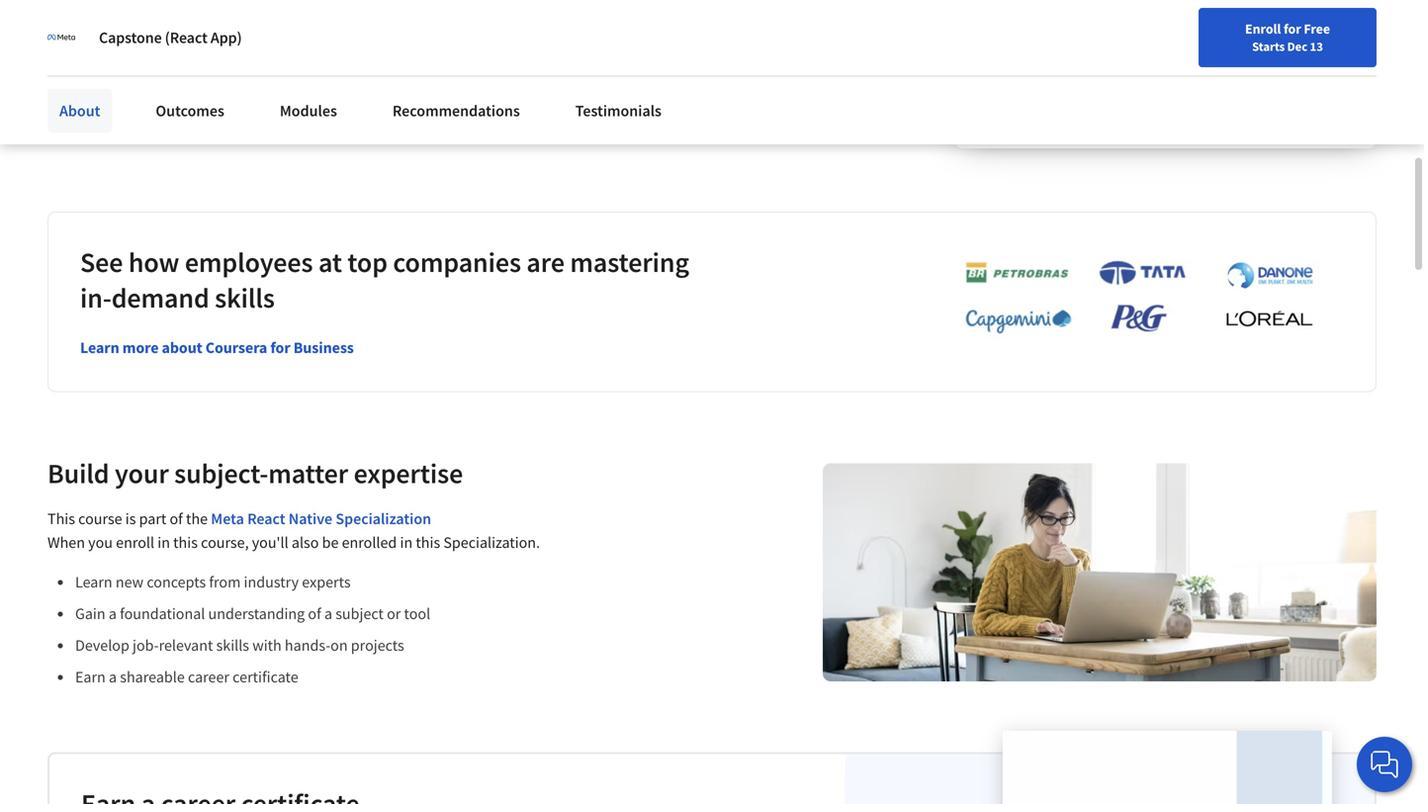 Task type: describe. For each thing, give the bounding box(es) containing it.
1 vertical spatial your
[[115, 456, 169, 491]]

earn
[[75, 668, 106, 687]]

coursera image
[[24, 16, 149, 48]]

testimonials
[[576, 101, 662, 121]]

21 quizzes
[[345, 96, 404, 114]]

21
[[345, 96, 359, 114]]

hands-
[[285, 636, 331, 656]]

experts
[[302, 573, 351, 592]]

enroll
[[1246, 20, 1282, 38]]

you'll
[[252, 533, 289, 553]]

learn for learn more about coursera for business
[[80, 338, 119, 358]]

business
[[294, 338, 354, 358]]

on
[[331, 636, 348, 656]]

employees
[[185, 245, 313, 280]]

starts
[[1253, 39, 1285, 54]]

concepts
[[147, 573, 206, 592]]

demand
[[112, 281, 209, 315]]

coursera career certificate image
[[1003, 731, 1333, 804]]

modules link
[[268, 89, 349, 133]]

relevant
[[159, 636, 213, 656]]

modules
[[280, 101, 337, 121]]

capstone
[[99, 28, 162, 47]]

is
[[125, 509, 136, 529]]

when
[[47, 533, 85, 553]]

with
[[252, 636, 282, 656]]

react
[[247, 509, 286, 529]]

1 vertical spatial skills
[[216, 636, 249, 656]]

0 vertical spatial your
[[88, 98, 114, 116]]

be
[[322, 533, 339, 553]]

from
[[209, 573, 241, 592]]

you
[[88, 533, 113, 553]]

top
[[348, 245, 388, 280]]

about
[[162, 338, 203, 358]]

projects
[[351, 636, 404, 656]]

how
[[128, 245, 179, 280]]

shareable certificate
[[47, 67, 186, 87]]

subject-
[[174, 456, 268, 491]]

new
[[116, 573, 144, 592]]

dec
[[1288, 39, 1308, 54]]

matter
[[268, 456, 348, 491]]

companies
[[393, 245, 521, 280]]

subject
[[336, 604, 384, 624]]

this
[[47, 509, 75, 529]]

shareable
[[120, 668, 185, 687]]

learn more about coursera for business
[[80, 338, 354, 358]]

capstone (react app)
[[99, 28, 242, 47]]

a for earn a shareable career certificate
[[109, 668, 117, 687]]

are
[[527, 245, 565, 280]]

of for a
[[308, 604, 321, 624]]

skills inside see how employees at top companies are mastering in-demand skills
[[215, 281, 275, 315]]

0 horizontal spatial for
[[270, 338, 291, 358]]

meta react native specialization link
[[211, 509, 431, 529]]

coursera
[[206, 338, 267, 358]]

enrolled
[[342, 533, 397, 553]]

learn new concepts from industry experts
[[75, 573, 351, 592]]

to
[[73, 98, 85, 116]]

linkedin
[[117, 98, 167, 116]]

see how employees at top companies are mastering in-demand skills
[[80, 245, 690, 315]]

industry
[[244, 573, 299, 592]]

for inside the enroll for free starts dec 13
[[1284, 20, 1302, 38]]

quizzes
[[361, 96, 404, 114]]

profile
[[170, 98, 208, 116]]

build your subject-matter expertise
[[47, 456, 463, 491]]

2 in from the left
[[400, 533, 413, 553]]

job-
[[133, 636, 159, 656]]

this course is part of the meta react native specialization when you enroll in this course, you'll also be enrolled in this specialization.
[[47, 509, 540, 553]]

the
[[186, 509, 208, 529]]

specialization.
[[444, 533, 540, 553]]

at
[[319, 245, 342, 280]]



Task type: vqa. For each thing, say whether or not it's contained in the screenshot.
Learn new concepts from industry experts
yes



Task type: locate. For each thing, give the bounding box(es) containing it.
enroll
[[116, 533, 154, 553]]

meta
[[211, 509, 244, 529]]

free
[[1304, 20, 1331, 38]]

0 vertical spatial skills
[[215, 281, 275, 315]]

show notifications image
[[1195, 25, 1218, 48]]

recommendations link
[[381, 89, 532, 133]]

app)
[[211, 28, 242, 47]]

learn for learn new concepts from industry experts
[[75, 573, 112, 592]]

for left "business"
[[270, 338, 291, 358]]

see
[[80, 245, 123, 280]]

of left the
[[170, 509, 183, 529]]

a
[[109, 604, 117, 624], [324, 604, 332, 624], [109, 668, 117, 687]]

enroll for free starts dec 13
[[1246, 20, 1331, 54]]

of
[[170, 509, 183, 529], [308, 604, 321, 624]]

0 horizontal spatial in
[[158, 533, 170, 553]]

more
[[122, 338, 159, 358]]

course,
[[201, 533, 249, 553]]

gain a foundational understanding of a subject or tool
[[75, 604, 431, 624]]

0 horizontal spatial of
[[170, 509, 183, 529]]

certificate
[[118, 67, 186, 87], [233, 668, 298, 687]]

1 horizontal spatial of
[[308, 604, 321, 624]]

testimonials link
[[564, 89, 674, 133]]

develop
[[75, 636, 129, 656]]

learn left more
[[80, 338, 119, 358]]

tool
[[404, 604, 431, 624]]

0 vertical spatial certificate
[[118, 67, 186, 87]]

a right gain
[[109, 604, 117, 624]]

for
[[1284, 20, 1302, 38], [270, 338, 291, 358]]

0 vertical spatial of
[[170, 509, 183, 529]]

0 horizontal spatial certificate
[[118, 67, 186, 87]]

this down the
[[173, 533, 198, 553]]

(react
[[165, 28, 208, 47]]

of for the
[[170, 509, 183, 529]]

1 horizontal spatial in
[[400, 533, 413, 553]]

certificate down the with
[[233, 668, 298, 687]]

specialization
[[336, 509, 431, 529]]

understanding
[[208, 604, 305, 624]]

foundational
[[120, 604, 205, 624]]

in
[[158, 533, 170, 553], [400, 533, 413, 553]]

meta image
[[47, 24, 75, 51]]

learn
[[80, 338, 119, 358], [75, 573, 112, 592]]

about
[[59, 101, 100, 121]]

about link
[[47, 89, 112, 133]]

1 vertical spatial for
[[270, 338, 291, 358]]

skills down employees
[[215, 281, 275, 315]]

a left subject
[[324, 604, 332, 624]]

shareable
[[47, 67, 115, 87]]

mastering
[[570, 245, 690, 280]]

develop job-relevant skills with hands-on projects
[[75, 636, 404, 656]]

learn more about coursera for business link
[[80, 338, 354, 358]]

earn a shareable career certificate
[[75, 668, 298, 687]]

this down specialization
[[416, 533, 440, 553]]

also
[[292, 533, 319, 553]]

add
[[47, 98, 70, 116]]

course
[[78, 509, 122, 529]]

1 horizontal spatial for
[[1284, 20, 1302, 38]]

0 vertical spatial learn
[[80, 338, 119, 358]]

add to your linkedin profile
[[47, 98, 208, 116]]

a right earn
[[109, 668, 117, 687]]

of inside this course is part of the meta react native specialization when you enroll in this course, you'll also be enrolled in this specialization.
[[170, 509, 183, 529]]

skills left the with
[[216, 636, 249, 656]]

1 vertical spatial certificate
[[233, 668, 298, 687]]

assessments
[[345, 66, 431, 86]]

build
[[47, 456, 109, 491]]

your
[[88, 98, 114, 116], [115, 456, 169, 491]]

2 this from the left
[[416, 533, 440, 553]]

or
[[387, 604, 401, 624]]

1 vertical spatial learn
[[75, 573, 112, 592]]

13
[[1311, 39, 1324, 54]]

a for gain a foundational understanding of a subject or tool
[[109, 604, 117, 624]]

1 vertical spatial of
[[308, 604, 321, 624]]

outcomes
[[156, 101, 224, 121]]

1 horizontal spatial certificate
[[233, 668, 298, 687]]

0 horizontal spatial this
[[173, 533, 198, 553]]

0 vertical spatial for
[[1284, 20, 1302, 38]]

expertise
[[354, 456, 463, 491]]

menu item
[[1047, 20, 1174, 84]]

in down part
[[158, 533, 170, 553]]

in down specialization
[[400, 533, 413, 553]]

this
[[173, 533, 198, 553], [416, 533, 440, 553]]

part
[[139, 509, 167, 529]]

coursera enterprise logos image
[[936, 260, 1332, 345]]

of up 'hands-'
[[308, 604, 321, 624]]

outcomes link
[[144, 89, 236, 133]]

gain
[[75, 604, 105, 624]]

your right the to
[[88, 98, 114, 116]]

your up part
[[115, 456, 169, 491]]

for up 'dec'
[[1284, 20, 1302, 38]]

chat with us image
[[1369, 749, 1401, 781]]

1 this from the left
[[173, 533, 198, 553]]

certificate up linkedin
[[118, 67, 186, 87]]

1 in from the left
[[158, 533, 170, 553]]

learn up gain
[[75, 573, 112, 592]]

1 horizontal spatial this
[[416, 533, 440, 553]]

recommendations
[[393, 101, 520, 121]]

native
[[289, 509, 333, 529]]

in-
[[80, 281, 112, 315]]

career
[[188, 668, 230, 687]]



